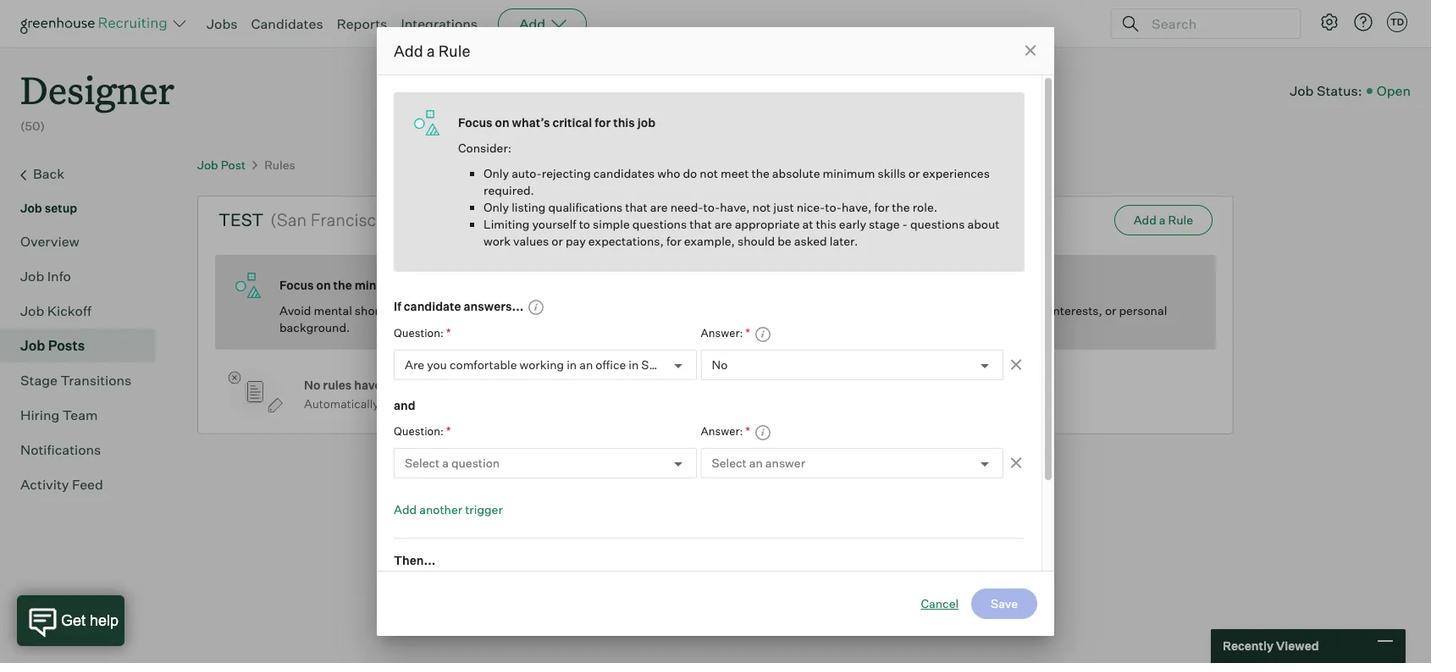 Task type: vqa. For each thing, say whether or not it's contained in the screenshot.
the left 'Add'
no



Task type: locate. For each thing, give the bounding box(es) containing it.
job for job setup
[[20, 200, 42, 215]]

meet up by
[[595, 278, 624, 292]]

on left what's
[[495, 115, 510, 130]]

1 horizontal spatial add a rule
[[1134, 213, 1194, 227]]

0 vertical spatial skills
[[878, 166, 906, 180]]

0 vertical spatial when multiple answer values are selected, an applicant only needs to match one of them to trigger this condition. element
[[751, 323, 772, 344]]

or inside avoid mental shortcuts for what (or who) success looks like by refraining from asking questions about personality characteristics, individual interests, or personal background.
[[1106, 303, 1117, 318]]

question: for are
[[394, 327, 444, 340]]

answer inside 'add a rule' dialog
[[766, 456, 806, 471]]

job left status:
[[1290, 82, 1314, 99]]

no left rules
[[304, 378, 321, 393]]

then ...
[[394, 554, 436, 568]]

rejecting
[[542, 166, 591, 180]]

this right at at the right top of page
[[816, 217, 837, 231]]

then
[[394, 554, 424, 568]]

1 question: from the top
[[394, 327, 444, 340]]

questions down role.
[[911, 217, 965, 231]]

2 answer: * from the top
[[701, 424, 751, 438]]

hiring team
[[20, 406, 98, 423]]

2 horizontal spatial or
[[1106, 303, 1117, 318]]

1 vertical spatial answer:
[[701, 425, 743, 438]]

job for job kickoff
[[20, 302, 44, 319]]

1 vertical spatial answer: *
[[701, 424, 751, 438]]

0 vertical spatial that
[[625, 200, 648, 214]]

minimum up early
[[823, 166, 876, 180]]

only questions with yes/no, single-select or multi-select answers types will appear. element
[[524, 298, 545, 316]]

1 horizontal spatial skills
[[878, 166, 906, 180]]

1 vertical spatial rule
[[1169, 213, 1194, 227]]

add
[[519, 15, 546, 32], [394, 42, 424, 60], [1134, 213, 1157, 227], [394, 503, 417, 517]]

0 vertical spatial to
[[579, 217, 591, 231]]

1 vertical spatial an
[[750, 456, 763, 471]]

shortcuts
[[355, 303, 408, 318]]

focus inside 'add a rule' dialog
[[458, 115, 493, 130]]

candidates inside only auto-rejecting candidates who do not meet the absolute minimum skills or experiences required. only listing qualifications that are need-to-have, not just nice-to-have, for the role. limiting yourself to simple questions that are appropriate at this early stage - questions about work values or pay expectations, for example, should be asked later.
[[594, 166, 655, 180]]

2 vertical spatial this
[[695, 278, 717, 292]]

for right critical at the top left of the page
[[595, 115, 611, 130]]

answer: * down asking
[[701, 326, 751, 340]]

0 vertical spatial rule
[[439, 42, 471, 60]]

0 horizontal spatial job
[[638, 115, 656, 130]]

critical
[[553, 115, 592, 130]]

0 vertical spatial meet
[[721, 166, 749, 180]]

are up example,
[[715, 217, 732, 231]]

yet.
[[462, 378, 484, 393]]

0 vertical spatial are
[[650, 200, 668, 214]]

and inside 'add a rule' dialog
[[394, 399, 416, 413]]

1 vertical spatial question:
[[394, 425, 444, 438]]

skills up the stage
[[878, 166, 906, 180]]

0 horizontal spatial in
[[567, 358, 577, 373]]

select up another
[[405, 456, 440, 471]]

questions up when multiple answer values are selected, an applicant only needs to match one of them to trigger this condition. icon
[[749, 303, 803, 318]]

have, up early
[[842, 200, 872, 214]]

from
[[681, 303, 707, 318]]

question: down tags,
[[394, 425, 444, 438]]

(50)
[[20, 119, 45, 133]]

1 vertical spatial add a rule
[[1134, 213, 1194, 227]]

personal
[[1120, 303, 1168, 318]]

only up limiting
[[484, 200, 509, 214]]

job up asking
[[719, 278, 737, 292]]

to down qualifications on the left top of the page
[[579, 217, 591, 231]]

1 to- from the left
[[704, 200, 720, 214]]

1 vertical spatial when multiple answer values are selected, an applicant only needs to match one of them to trigger this condition. element
[[751, 421, 772, 442]]

0 vertical spatial add a rule
[[394, 42, 471, 60]]

auto-
[[512, 166, 542, 180]]

to- up early
[[825, 200, 842, 214]]

1 vertical spatial meet
[[595, 278, 624, 292]]

2 only from the top
[[484, 200, 509, 214]]

2 to- from the left
[[825, 200, 842, 214]]

question: * down tags,
[[394, 424, 451, 438]]

0 horizontal spatial an
[[580, 358, 593, 373]]

add inside popup button
[[519, 15, 546, 32]]

answer: * for no
[[701, 326, 751, 340]]

office
[[596, 358, 626, 373]]

1 select from the left
[[405, 456, 440, 471]]

only up "required."
[[484, 166, 509, 180]]

job left the kickoff
[[20, 302, 44, 319]]

2 horizontal spatial on
[[667, 397, 681, 411]]

2 in from the left
[[629, 358, 639, 373]]

or down yourself on the top left of page
[[552, 234, 563, 248]]

2 vertical spatial on
[[667, 397, 681, 411]]

focus for test
[[280, 278, 314, 292]]

0 horizontal spatial not
[[700, 166, 718, 180]]

0 vertical spatial job
[[638, 115, 656, 130]]

0 horizontal spatial rule
[[439, 42, 471, 60]]

0 vertical spatial only
[[484, 166, 509, 180]]

you
[[427, 358, 447, 373]]

1 horizontal spatial no
[[712, 358, 728, 373]]

1 vertical spatial skills
[[412, 278, 442, 292]]

0 vertical spatial minimum
[[823, 166, 876, 180]]

0 horizontal spatial have,
[[720, 200, 750, 214]]

to-
[[704, 200, 720, 214], [825, 200, 842, 214]]

1 horizontal spatial minimum
[[823, 166, 876, 180]]

1 horizontal spatial on
[[495, 115, 510, 130]]

hiring team link
[[20, 405, 149, 425]]

configure image
[[1320, 12, 1340, 32]]

focus up consider:
[[458, 115, 493, 130]]

no left days
[[712, 358, 728, 373]]

0 horizontal spatial and
[[394, 399, 416, 413]]

answer up when multiple answer values are selected, an applicant only needs to match one of them to trigger this condition. image
[[735, 397, 774, 411]]

refraining
[[625, 303, 678, 318]]

2 when multiple answer values are selected, an applicant only needs to match one of them to trigger this condition. element from the top
[[751, 421, 772, 442]]

meet right do
[[721, 166, 749, 180]]

success
[[507, 303, 552, 318]]

when multiple answer values are selected, an applicant only needs to match one of them to trigger this condition. image
[[755, 326, 772, 343]]

questions down the need-
[[633, 217, 687, 231]]

not up the appropriate at top
[[753, 200, 771, 214]]

1 vertical spatial focus
[[280, 278, 314, 292]]

on inside 'add a rule' dialog
[[495, 115, 510, 130]]

are
[[405, 358, 425, 373]]

are
[[650, 200, 668, 214], [715, 217, 732, 231]]

the left absolute
[[752, 166, 770, 180]]

minimum
[[823, 166, 876, 180], [355, 278, 410, 292]]

consider:
[[458, 141, 512, 155]]

add a rule button
[[1115, 205, 1213, 236]]

an down when multiple answer values are selected, an applicant only needs to match one of them to trigger this condition. image
[[750, 456, 763, 471]]

back link
[[20, 163, 149, 185]]

question: down candidate
[[394, 327, 444, 340]]

question: * down candidate
[[394, 326, 451, 340]]

experiences
[[923, 166, 990, 180]]

about down experiences
[[968, 217, 1000, 231]]

0 vertical spatial question: *
[[394, 326, 451, 340]]

1 horizontal spatial in
[[629, 358, 639, 373]]

this inside only auto-rejecting candidates who do not meet the absolute minimum skills or experiences required. only listing qualifications that are need-to-have, not just nice-to-have, for the role. limiting yourself to simple questions that are appropriate at this early stage - questions about work values or pay expectations, for example, should be asked later.
[[816, 217, 837, 231]]

2 question: * from the top
[[394, 424, 451, 438]]

1 in from the left
[[567, 358, 577, 373]]

0 vertical spatial focus
[[458, 115, 493, 130]]

about left personality
[[806, 303, 838, 318]]

1 vertical spatial candidates
[[569, 397, 629, 411]]

1 vertical spatial about
[[806, 303, 838, 318]]

select
[[405, 456, 440, 471], [712, 456, 747, 471]]

answer down when multiple answer values are selected, an applicant only needs to match one of them to trigger this condition. image
[[766, 456, 806, 471]]

0 horizontal spatial about
[[806, 303, 838, 318]]

0 vertical spatial or
[[909, 166, 920, 180]]

1 question: * from the top
[[394, 326, 451, 340]]

answer: down asking
[[701, 327, 743, 340]]

need-
[[671, 200, 704, 214]]

candidate
[[404, 299, 461, 313]]

0 vertical spatial not
[[700, 166, 718, 180]]

meet
[[721, 166, 749, 180], [595, 278, 624, 292]]

1 vertical spatial and
[[394, 399, 416, 413]]

1 vertical spatial this
[[816, 217, 837, 231]]

question
[[452, 456, 500, 471]]

job
[[1290, 82, 1314, 99], [197, 157, 218, 172], [20, 200, 42, 215], [20, 267, 44, 284], [20, 302, 44, 319], [20, 337, 45, 354]]

answer: for no
[[701, 327, 743, 340]]

overview
[[20, 233, 79, 250]]

created
[[415, 378, 459, 393]]

1 horizontal spatial have,
[[842, 200, 872, 214]]

required.
[[484, 183, 534, 197]]

* left when multiple answer values are selected, an applicant only needs to match one of them to trigger this condition. icon
[[746, 326, 751, 340]]

0 horizontal spatial skills
[[412, 278, 442, 292]]

0 vertical spatial this
[[614, 115, 635, 130]]

when multiple answer values are selected, an applicant only needs to match one of them to trigger this condition. element up days
[[751, 323, 772, 344]]

only
[[484, 166, 509, 180], [484, 200, 509, 214]]

candidates down are you comfortable working in an office in san francisco 5 days a week?
[[569, 397, 629, 411]]

about
[[968, 217, 1000, 231], [806, 303, 838, 318]]

question: * for select
[[394, 424, 451, 438]]

2 horizontal spatial this
[[816, 217, 837, 231]]

candidates link
[[251, 15, 323, 32]]

answer
[[735, 397, 774, 411], [766, 456, 806, 471]]

1 have, from the left
[[720, 200, 750, 214]]

0 horizontal spatial no
[[304, 378, 321, 393]]

an left 'office'
[[580, 358, 593, 373]]

trigger
[[465, 503, 503, 517]]

1 vertical spatial not
[[753, 200, 771, 214]]

that
[[625, 200, 648, 214], [690, 217, 712, 231]]

2 have, from the left
[[842, 200, 872, 214]]

that up simple
[[625, 200, 648, 214]]

job left post
[[197, 157, 218, 172]]

...
[[424, 554, 436, 568]]

question:
[[394, 327, 444, 340], [394, 425, 444, 438]]

0 horizontal spatial to-
[[704, 200, 720, 214]]

1 vertical spatial are
[[715, 217, 732, 231]]

1 horizontal spatial select
[[712, 456, 747, 471]]

1 vertical spatial no
[[304, 378, 321, 393]]

add a rule dialog
[[377, 27, 1055, 662]]

recently viewed
[[1223, 639, 1320, 653]]

0 vertical spatial candidates
[[594, 166, 655, 180]]

0 vertical spatial no
[[712, 358, 728, 373]]

0 vertical spatial about
[[968, 217, 1000, 231]]

application
[[777, 397, 837, 411]]

who)
[[477, 303, 504, 318]]

pay
[[566, 234, 586, 248]]

no for no rules have been created yet. automatically apply tags, reject, and/or advance candidates based on how they answer application questions.
[[304, 378, 321, 393]]

answer: down they
[[701, 425, 743, 438]]

team
[[62, 406, 98, 423]]

later.
[[830, 234, 858, 248]]

1 vertical spatial question: *
[[394, 424, 451, 438]]

integrations link
[[401, 15, 478, 32]]

focus up avoid
[[280, 278, 314, 292]]

1 horizontal spatial rule
[[1169, 213, 1194, 227]]

0 vertical spatial question:
[[394, 327, 444, 340]]

no inside 'add a rule' dialog
[[712, 358, 728, 373]]

* left when multiple answer values are selected, an applicant only needs to match one of them to trigger this condition. image
[[746, 424, 751, 438]]

rule inside button
[[1169, 213, 1194, 227]]

0 horizontal spatial select
[[405, 456, 440, 471]]

1 only from the top
[[484, 166, 509, 180]]

no inside no rules have been created yet. automatically apply tags, reject, and/or advance candidates based on how they answer application questions.
[[304, 378, 321, 393]]

answer inside no rules have been created yet. automatically apply tags, reject, and/or advance candidates based on how they answer application questions.
[[735, 397, 774, 411]]

or up role.
[[909, 166, 920, 180]]

answer: * down they
[[701, 424, 751, 438]]

td button
[[1388, 12, 1408, 32]]

1 vertical spatial on
[[316, 278, 331, 292]]

0 vertical spatial answer:
[[701, 327, 743, 340]]

for right if
[[411, 303, 426, 318]]

when multiple answer values are selected, an applicant only needs to match one of them to trigger this condition. element for select an answer
[[751, 421, 772, 442]]

2 vertical spatial or
[[1106, 303, 1117, 318]]

1 horizontal spatial meet
[[721, 166, 749, 180]]

have, up the appropriate at top
[[720, 200, 750, 214]]

2 question: from the top
[[394, 425, 444, 438]]

1 vertical spatial answer
[[766, 456, 806, 471]]

when multiple answer values are selected, an applicant only needs to match one of them to trigger this condition. element
[[751, 323, 772, 344], [751, 421, 772, 442]]

job left setup at left top
[[20, 200, 42, 215]]

1 horizontal spatial or
[[909, 166, 920, 180]]

job for job post
[[197, 157, 218, 172]]

are left the need-
[[650, 200, 668, 214]]

not right do
[[700, 166, 718, 180]]

on up the mental
[[316, 278, 331, 292]]

0 horizontal spatial or
[[552, 234, 563, 248]]

minimum up shortcuts
[[355, 278, 410, 292]]

and up if candidate answers...
[[444, 278, 466, 292]]

0 horizontal spatial focus
[[280, 278, 314, 292]]

0 vertical spatial answer: *
[[701, 326, 751, 340]]

job for job info
[[20, 267, 44, 284]]

1 when multiple answer values are selected, an applicant only needs to match one of them to trigger this condition. element from the top
[[751, 323, 772, 344]]

tags,
[[414, 397, 442, 411]]

appropriate
[[735, 217, 800, 231]]

when multiple answer values are selected, an applicant only needs to match one of them to trigger this condition. element up the select an answer
[[751, 421, 772, 442]]

and down "been"
[[394, 399, 416, 413]]

candidates
[[594, 166, 655, 180], [569, 397, 629, 411]]

qualifications
[[549, 200, 623, 214]]

question: * for are
[[394, 326, 451, 340]]

2 select from the left
[[712, 456, 747, 471]]

add another trigger button
[[394, 496, 503, 525]]

0 horizontal spatial add a rule
[[394, 42, 471, 60]]

what's
[[512, 115, 550, 130]]

on left how
[[667, 397, 681, 411]]

job left info
[[20, 267, 44, 284]]

in right working
[[567, 358, 577, 373]]

job info link
[[20, 266, 149, 286]]

job left "posts" at bottom
[[20, 337, 45, 354]]

0 vertical spatial answer
[[735, 397, 774, 411]]

no for no
[[712, 358, 728, 373]]

1 vertical spatial that
[[690, 217, 712, 231]]

kickoff
[[47, 302, 91, 319]]

1 vertical spatial or
[[552, 234, 563, 248]]

setup
[[45, 200, 77, 215]]

select down they
[[712, 456, 747, 471]]

that up example,
[[690, 217, 712, 231]]

job kickoff link
[[20, 300, 149, 321]]

to up the like at the top
[[580, 278, 592, 292]]

add inside button
[[1134, 213, 1157, 227]]

2 answer: from the top
[[701, 425, 743, 438]]

1 horizontal spatial questions
[[749, 303, 803, 318]]

to- up example,
[[704, 200, 720, 214]]

to
[[579, 217, 591, 231], [580, 278, 592, 292]]

0 horizontal spatial on
[[316, 278, 331, 292]]

post
[[221, 157, 246, 172]]

stage
[[869, 217, 900, 231]]

1 answer: * from the top
[[701, 326, 751, 340]]

0 horizontal spatial this
[[614, 115, 635, 130]]

1 answer: from the top
[[701, 327, 743, 340]]

1 vertical spatial only
[[484, 200, 509, 214]]

1 vertical spatial job
[[719, 278, 737, 292]]

candidates left who
[[594, 166, 655, 180]]

for left example,
[[667, 234, 682, 248]]

and
[[444, 278, 466, 292], [394, 399, 416, 413]]

job right critical at the top left of the page
[[638, 115, 656, 130]]

1 horizontal spatial to-
[[825, 200, 842, 214]]

asked
[[794, 234, 828, 248]]

about inside avoid mental shortcuts for what (or who) success looks like by refraining from asking questions about personality characteristics, individual interests, or personal background.
[[806, 303, 838, 318]]

add button
[[498, 8, 587, 39]]

avoid
[[280, 303, 311, 318]]

1 horizontal spatial an
[[750, 456, 763, 471]]

week?
[[770, 358, 806, 373]]

candidates
[[251, 15, 323, 32]]

1 horizontal spatial and
[[444, 278, 466, 292]]

this right critical at the top left of the page
[[614, 115, 635, 130]]

1 vertical spatial minimum
[[355, 278, 410, 292]]

when multiple answer values are selected, an applicant only needs to match one of them to trigger this condition. image
[[755, 424, 772, 441]]

skills up candidate
[[412, 278, 442, 292]]

candidates inside no rules have been created yet. automatically apply tags, reject, and/or advance candidates based on how they answer application questions.
[[569, 397, 629, 411]]

the up the mental
[[333, 278, 352, 292]]

transitions
[[61, 372, 132, 389]]

based
[[631, 397, 665, 411]]

a inside button
[[1160, 213, 1166, 227]]

this right of
[[695, 278, 717, 292]]

in left san
[[629, 358, 639, 373]]

like
[[587, 303, 606, 318]]

or left personal
[[1106, 303, 1117, 318]]

1 horizontal spatial that
[[690, 217, 712, 231]]

1 horizontal spatial focus
[[458, 115, 493, 130]]

to inside only auto-rejecting candidates who do not meet the absolute minimum skills or experiences required. only listing qualifications that are need-to-have, not just nice-to-have, for the role. limiting yourself to simple questions that are appropriate at this early stage - questions about work values or pay expectations, for example, should be asked later.
[[579, 217, 591, 231]]



Task type: describe. For each thing, give the bounding box(es) containing it.
back
[[33, 165, 65, 182]]

open
[[1377, 82, 1411, 99]]

td
[[1391, 16, 1405, 28]]

minimum inside only auto-rejecting candidates who do not meet the absolute minimum skills or experiences required. only listing qualifications that are need-to-have, not just nice-to-have, for the role. limiting yourself to simple questions that are appropriate at this early stage - questions about work values or pay expectations, for example, should be asked later.
[[823, 166, 876, 180]]

francisco
[[666, 358, 720, 373]]

looks
[[554, 303, 584, 318]]

do
[[683, 166, 697, 180]]

meet inside only auto-rejecting candidates who do not meet the absolute minimum skills or experiences required. only listing qualifications that are need-to-have, not just nice-to-have, for the role. limiting yourself to simple questions that are appropriate at this early stage - questions about work values or pay expectations, for example, should be asked later.
[[721, 166, 749, 180]]

job inside 'add a rule' dialog
[[638, 115, 656, 130]]

designer
[[20, 64, 175, 114]]

question: for select
[[394, 425, 444, 438]]

stage transitions
[[20, 372, 132, 389]]

add a rule inside button
[[1134, 213, 1194, 227]]

the up -
[[892, 200, 910, 214]]

only auto-rejecting candidates who do not meet the absolute minimum skills or experiences required. only listing qualifications that are need-to-have, not just nice-to-have, for the role. limiting yourself to simple questions that are appropriate at this early stage - questions about work values or pay expectations, for example, should be asked later.
[[484, 166, 1000, 248]]

expectations,
[[589, 234, 664, 248]]

example,
[[684, 234, 735, 248]]

rules
[[323, 378, 352, 393]]

0 horizontal spatial questions
[[633, 217, 687, 231]]

1 horizontal spatial this
[[695, 278, 717, 292]]

activity feed link
[[20, 474, 149, 494]]

on inside no rules have been created yet. automatically apply tags, reject, and/or advance candidates based on how they answer application questions.
[[667, 397, 681, 411]]

0 horizontal spatial minimum
[[355, 278, 410, 292]]

answer: for select an answer
[[701, 425, 743, 438]]

Search text field
[[1148, 11, 1285, 36]]

the left goals
[[626, 278, 645, 292]]

0 vertical spatial an
[[580, 358, 593, 373]]

select an answer
[[712, 456, 806, 471]]

nice-
[[797, 200, 826, 214]]

(san
[[271, 209, 307, 231]]

notifications
[[20, 441, 101, 458]]

work
[[484, 234, 511, 248]]

if
[[394, 299, 401, 313]]

avoid mental shortcuts for what (or who) success looks like by refraining from asking questions about personality characteristics, individual interests, or personal background.
[[280, 303, 1168, 335]]

greenhouse recruiting image
[[20, 14, 173, 34]]

should
[[738, 234, 775, 248]]

are you comfortable working in an office in san francisco 5 days a week?
[[405, 358, 806, 373]]

for inside avoid mental shortcuts for what (or who) success looks like by refraining from asking questions about personality characteristics, individual interests, or personal background.
[[411, 303, 426, 318]]

listing
[[512, 200, 546, 214]]

answers...
[[464, 299, 524, 313]]

working
[[520, 358, 564, 373]]

job for job posts
[[20, 337, 45, 354]]

select a question
[[405, 456, 500, 471]]

job status:
[[1290, 82, 1363, 99]]

rules
[[264, 157, 295, 172]]

for up the stage
[[875, 200, 890, 214]]

0 vertical spatial and
[[444, 278, 466, 292]]

asking
[[709, 303, 746, 318]]

have
[[354, 378, 382, 393]]

experience
[[469, 278, 532, 292]]

san
[[642, 358, 663, 373]]

been
[[384, 378, 413, 393]]

job posts link
[[20, 335, 149, 356]]

mental
[[314, 303, 352, 318]]

what
[[428, 303, 455, 318]]

needed
[[535, 278, 578, 292]]

ca)
[[394, 209, 424, 231]]

0 horizontal spatial that
[[625, 200, 648, 214]]

test (san francisco, ca)
[[219, 209, 424, 231]]

questions.
[[839, 397, 896, 411]]

how
[[684, 397, 706, 411]]

job setup
[[20, 200, 77, 215]]

limiting
[[484, 217, 530, 231]]

job posts
[[20, 337, 85, 354]]

2 horizontal spatial questions
[[911, 217, 965, 231]]

another
[[420, 503, 463, 517]]

focus for add a rule
[[458, 115, 493, 130]]

values
[[513, 234, 549, 248]]

personality
[[841, 303, 903, 318]]

1 horizontal spatial not
[[753, 200, 771, 214]]

they
[[709, 397, 732, 411]]

notifications link
[[20, 439, 149, 460]]

feed
[[72, 476, 103, 493]]

early
[[839, 217, 867, 231]]

answer: * for select an answer
[[701, 424, 751, 438]]

job for job status:
[[1290, 82, 1314, 99]]

rule inside dialog
[[439, 42, 471, 60]]

questions inside avoid mental shortcuts for what (or who) success looks like by refraining from asking questions about personality characteristics, individual interests, or personal background.
[[749, 303, 803, 318]]

simple
[[593, 217, 630, 231]]

(or
[[458, 303, 474, 318]]

be
[[778, 234, 792, 248]]

automatically
[[304, 397, 379, 411]]

skills inside only auto-rejecting candidates who do not meet the absolute minimum skills or experiences required. only listing qualifications that are need-to-have, not just nice-to-have, for the role. limiting yourself to simple questions that are appropriate at this early stage - questions about work values or pay expectations, for example, should be asked later.
[[878, 166, 906, 180]]

by
[[608, 303, 622, 318]]

posts
[[48, 337, 85, 354]]

1 vertical spatial to
[[580, 278, 592, 292]]

days
[[732, 358, 758, 373]]

role.
[[913, 200, 938, 214]]

on for test
[[316, 278, 331, 292]]

only questions with yes/no, single-select or multi-select answers types will appear. image
[[528, 299, 545, 316]]

activity feed
[[20, 476, 103, 493]]

hiring
[[20, 406, 60, 423]]

if candidate answers...
[[394, 299, 524, 313]]

td button
[[1384, 8, 1411, 36]]

absolute
[[773, 166, 820, 180]]

jobs link
[[207, 15, 238, 32]]

add inside "button"
[[394, 503, 417, 517]]

recently
[[1223, 639, 1274, 653]]

add a rule inside dialog
[[394, 42, 471, 60]]

0 horizontal spatial are
[[650, 200, 668, 214]]

1 horizontal spatial are
[[715, 217, 732, 231]]

cancel
[[921, 596, 959, 611]]

* down reject,
[[446, 424, 451, 438]]

designer link
[[20, 47, 175, 118]]

interests,
[[1050, 303, 1103, 318]]

about inside only auto-rejecting candidates who do not meet the absolute minimum skills or experiences required. only listing qualifications that are need-to-have, not just nice-to-have, for the role. limiting yourself to simple questions that are appropriate at this early stage - questions about work values or pay expectations, for example, should be asked later.
[[968, 217, 1000, 231]]

select for select an answer
[[712, 456, 747, 471]]

info
[[47, 267, 71, 284]]

background.
[[280, 320, 350, 335]]

reject,
[[444, 397, 479, 411]]

cancel link
[[921, 596, 959, 613]]

* down what
[[446, 326, 451, 340]]

of
[[681, 278, 693, 292]]

activity
[[20, 476, 69, 493]]

and/or
[[481, 397, 518, 411]]

when multiple answer values are selected, an applicant only needs to match one of them to trigger this condition. element for no
[[751, 323, 772, 344]]

focus on the minimum skills and experience needed to meet the goals of this job
[[280, 278, 737, 292]]

on for add a rule
[[495, 115, 510, 130]]

1 horizontal spatial job
[[719, 278, 737, 292]]

select for select a question
[[405, 456, 440, 471]]

apply
[[382, 397, 412, 411]]



